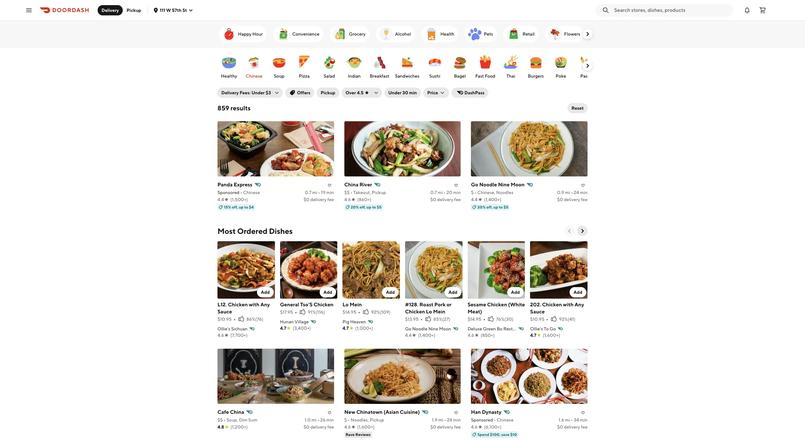 Task type: locate. For each thing, give the bounding box(es) containing it.
1 horizontal spatial go
[[471, 182, 478, 188]]

2 horizontal spatial 4.4
[[471, 197, 478, 202]]

to for express
[[244, 205, 248, 210]]

with inside l12. chicken with any sauce
[[249, 302, 259, 308]]

delivery for han dynasty
[[564, 425, 580, 430]]

$14.95 for sesame chicken (white meat)
[[468, 317, 481, 322]]

$​0 delivery fee down 1.9 mi • 28 min
[[430, 425, 461, 430]]

1 vertical spatial pickup button
[[317, 88, 339, 98]]

1.6 mi • 34 min
[[559, 418, 588, 423]]

pizza
[[299, 74, 310, 79]]

0 vertical spatial delivery
[[102, 8, 119, 13]]

to for river
[[372, 205, 376, 210]]

$10.95 up ollie's to go
[[530, 317, 544, 322]]

Store search: begin typing to search for stores available on DoorDash text field
[[614, 7, 729, 14]]

1 horizontal spatial $10.95 •
[[530, 317, 548, 322]]

3 off, from the left
[[487, 205, 493, 210]]

$14.95 down lo mein
[[343, 310, 356, 315]]

chinese,
[[477, 190, 495, 195]]

chinese for panda express
[[243, 190, 260, 195]]

mein
[[350, 302, 362, 308], [433, 309, 445, 315]]

0 horizontal spatial $$
[[218, 418, 223, 423]]

0 horizontal spatial $10.95 •
[[218, 317, 236, 322]]

retail link
[[503, 26, 539, 42]]

$​0 down 1.9
[[430, 425, 436, 430]]

fee for china river
[[454, 197, 461, 202]]

4.4
[[218, 197, 224, 202], [471, 197, 478, 202], [405, 333, 412, 338]]

20% off, up to $5 down (860+) at the left of page
[[351, 205, 382, 210]]

0 horizontal spatial $14.95 •
[[343, 310, 360, 315]]

next button of carousel image right flowers
[[584, 31, 591, 37]]

grocery link
[[330, 26, 369, 42]]

0 horizontal spatial noodle
[[412, 327, 428, 332]]

1 horizontal spatial ollie's
[[530, 327, 543, 332]]

$4
[[249, 205, 254, 210]]

1 horizontal spatial (1,600+)
[[543, 333, 560, 338]]

1 vertical spatial moon
[[439, 327, 451, 332]]

4.6 down ollie's sichuan
[[218, 333, 224, 338]]

20%
[[351, 205, 359, 210], [478, 205, 486, 210]]

6 add from the left
[[574, 290, 582, 295]]

delivery down 1.9 mi • 28 min
[[437, 425, 453, 430]]

1 horizontal spatial off,
[[360, 205, 366, 210]]

noodle for (1,400+)
[[412, 327, 428, 332]]

2 horizontal spatial to
[[499, 205, 503, 210]]

dynasty
[[482, 410, 501, 416]]

1 vertical spatial chinese
[[243, 190, 260, 195]]

0 horizontal spatial sponsored
[[218, 190, 239, 195]]

hunan village
[[280, 320, 309, 325]]

1 off, from the left
[[232, 205, 238, 210]]

$14.95 down 'meat)'
[[468, 317, 481, 322]]

sponsored down panda
[[218, 190, 239, 195]]

$​0 delivery fee
[[304, 197, 334, 202], [430, 197, 461, 202], [557, 197, 588, 202], [304, 425, 334, 430], [430, 425, 461, 430], [557, 425, 588, 430]]

$10.95 • for l12. chicken with any sauce
[[218, 317, 236, 322]]

price button
[[423, 88, 449, 98]]

(1,000+)
[[355, 326, 373, 331]]

20% off, up to $5 down $ • chinese, noodles
[[478, 205, 508, 210]]

$​0 delivery fee down 0.7 mi • 20 min
[[430, 197, 461, 202]]

to down noodles
[[499, 205, 503, 210]]

4.7 down hunan
[[280, 326, 286, 331]]

1 vertical spatial delivery
[[221, 90, 239, 95]]

20% down chinese,
[[478, 205, 486, 210]]

0.7 left the 20
[[430, 190, 437, 195]]

2 ollie's from the left
[[530, 327, 543, 332]]

add for general tso's chicken
[[323, 290, 332, 295]]

1 20% from the left
[[351, 205, 359, 210]]

up for noodle
[[493, 205, 498, 210]]

chicken for 202.
[[542, 302, 562, 308]]

go up chinese,
[[471, 182, 478, 188]]

1 vertical spatial $
[[344, 418, 347, 423]]

1 horizontal spatial $$
[[344, 190, 350, 195]]

under left $3 on the left top of the page
[[252, 90, 265, 95]]

delivery fees: under $3
[[221, 90, 271, 95]]

mi left the 20
[[438, 190, 443, 195]]

1 horizontal spatial any
[[575, 302, 584, 308]]

$​0 delivery fee down 1.0 mi • 26 min
[[304, 425, 334, 430]]

0 horizontal spatial delivery
[[102, 8, 119, 13]]

1.9 mi • 28 min
[[432, 418, 461, 423]]

1 sauce from the left
[[218, 309, 232, 315]]

1 20% off, up to $5 from the left
[[351, 205, 382, 210]]

1 horizontal spatial sponsored • chinese
[[471, 418, 514, 423]]

$​0 delivery fee for cafe china
[[304, 425, 334, 430]]

sauce for l12.
[[218, 309, 232, 315]]

• left the 20
[[444, 190, 446, 195]]

2 horizontal spatial 4.7
[[530, 333, 537, 338]]

chinese down express
[[243, 190, 260, 195]]

add for #128. roast pork or chicken lo mein
[[449, 290, 457, 295]]

2 sauce from the left
[[530, 309, 545, 315]]

go for 0.9 mi • 24 min
[[471, 182, 478, 188]]

up down (860+) at the left of page
[[367, 205, 371, 210]]

alcohol
[[395, 31, 411, 37]]

china up takeout,
[[344, 182, 359, 188]]

mi right 1.0
[[312, 418, 317, 423]]

0 vertical spatial moon
[[511, 182, 525, 188]]

express
[[234, 182, 252, 188]]

mi for panda express
[[312, 190, 317, 195]]

1 horizontal spatial $
[[471, 190, 474, 195]]

111 w 57th st
[[160, 8, 187, 13]]

2 to from the left
[[372, 205, 376, 210]]

go noodle nine moon down 85%(27)
[[405, 327, 451, 332]]

30
[[402, 90, 408, 95]]

chicken inside "#128. roast pork or chicken lo mein"
[[405, 309, 425, 315]]

add up the or
[[449, 290, 457, 295]]

2 any from the left
[[575, 302, 584, 308]]

cafe china
[[218, 410, 244, 416]]

under 30 min button
[[384, 88, 421, 98]]

• right $17.95
[[295, 310, 297, 315]]

0 vertical spatial chinese
[[246, 74, 263, 79]]

with up 92%(41)
[[563, 302, 574, 308]]

• up green
[[483, 317, 485, 322]]

1 horizontal spatial $10.95
[[530, 317, 544, 322]]

1 vertical spatial noodle
[[412, 327, 428, 332]]

lo
[[343, 302, 349, 308], [426, 309, 432, 315]]

chicken right l12.
[[228, 302, 248, 308]]

hour
[[252, 31, 263, 37]]

111 w 57th st button
[[153, 8, 193, 13]]

any inside l12. chicken with any sauce
[[260, 302, 270, 308]]

$17.95
[[280, 310, 293, 315]]

off, down $ • chinese, noodles
[[487, 205, 493, 210]]

delivery for go noodle nine moon
[[564, 197, 580, 202]]

4.6 left (860+) at the left of page
[[344, 197, 351, 202]]

with for l12. chicken with any sauce
[[249, 302, 259, 308]]

$5 down $$ • takeout, pickup
[[377, 205, 382, 210]]

1 vertical spatial (1,600+)
[[357, 425, 375, 430]]

chicken for sesame
[[487, 302, 507, 308]]

1.6
[[559, 418, 564, 423]]

rave reviews
[[346, 433, 371, 437]]

up for express
[[239, 205, 244, 210]]

1 horizontal spatial under
[[388, 90, 402, 95]]

sauce inside l12. chicken with any sauce
[[218, 309, 232, 315]]

(asian
[[384, 410, 399, 416]]

(1,200+)
[[231, 425, 248, 430]]

1 vertical spatial sponsored
[[471, 418, 493, 423]]

fee down 1.9 mi • 28 min
[[454, 425, 461, 430]]

moon down 85%(27)
[[439, 327, 451, 332]]

4 add from the left
[[449, 290, 457, 295]]

fast
[[475, 74, 484, 79]]

0 vertical spatial $$
[[344, 190, 350, 195]]

ollie's left the sichuan
[[218, 327, 230, 332]]

min right 30
[[409, 90, 417, 95]]

3 up from the left
[[493, 205, 498, 210]]

$$ up 4.8
[[218, 418, 223, 423]]

salad
[[324, 74, 335, 79]]

flowers image
[[548, 26, 563, 42]]

delivery down 1.0 mi • 26 min
[[310, 425, 327, 430]]

4.4 down chinese,
[[471, 197, 478, 202]]

4.6 up spend
[[471, 425, 478, 430]]

4.6
[[344, 197, 351, 202], [218, 333, 224, 338], [468, 333, 474, 338], [344, 425, 351, 430], [471, 425, 478, 430]]

add button
[[257, 287, 274, 298], [320, 287, 336, 298], [382, 287, 399, 298], [445, 287, 461, 298], [507, 287, 524, 298], [507, 287, 524, 298], [570, 287, 586, 298]]

pickup button
[[123, 5, 145, 15], [317, 88, 339, 98]]

add for 202. chicken with any sauce
[[574, 290, 582, 295]]

4.7 for general tso's chicken
[[280, 326, 286, 331]]

$10.95 • up ollie's to go
[[530, 317, 548, 322]]

$5 down noodles
[[504, 205, 508, 210]]

3 to from the left
[[499, 205, 503, 210]]

sesame chicken (white meat)
[[468, 302, 525, 315]]

delivery
[[102, 8, 119, 13], [221, 90, 239, 95]]

0 vertical spatial sponsored • chinese
[[218, 190, 260, 195]]

chicken inside sesame chicken (white meat)
[[487, 302, 507, 308]]

delivery for delivery
[[102, 8, 119, 13]]

chicken up 91%(116)
[[314, 302, 334, 308]]

• left 24
[[571, 190, 573, 195]]

$​0 down 1.6
[[557, 425, 563, 430]]

2 add from the left
[[323, 290, 332, 295]]

2 $10.95 from the left
[[530, 317, 544, 322]]

min right 26
[[326, 418, 334, 423]]

mi for cafe china
[[312, 418, 317, 423]]

(1,600+) down $ • noodles, pickup
[[357, 425, 375, 430]]

thai
[[507, 74, 515, 79]]

0 vertical spatial sponsored
[[218, 190, 239, 195]]

$10.95 up ollie's sichuan
[[218, 317, 232, 322]]

(1,400+) down $ • chinese, noodles
[[484, 197, 501, 202]]

• left 19
[[318, 190, 320, 195]]

sauce inside 202. chicken with any sauce
[[530, 309, 545, 315]]

up down (1,500+)
[[239, 205, 244, 210]]

1 horizontal spatial noodle
[[479, 182, 497, 188]]

chicken
[[228, 302, 248, 308], [314, 302, 334, 308], [487, 302, 507, 308], [542, 302, 562, 308], [405, 309, 425, 315]]

lo up pig
[[343, 302, 349, 308]]

china up $$ • soup, dim sum
[[230, 410, 244, 416]]

fee for new chinatown (asian cuisine)
[[454, 425, 461, 430]]

$10.95 • for 202. chicken with any sauce
[[530, 317, 548, 322]]

min right 28
[[453, 418, 461, 423]]

1 horizontal spatial delivery
[[221, 90, 239, 95]]

fee down the 1.6 mi • 34 min
[[581, 425, 588, 430]]

1 vertical spatial $$
[[218, 418, 223, 423]]

1 horizontal spatial china
[[344, 182, 359, 188]]

0 horizontal spatial lo
[[343, 302, 349, 308]]

ollie's for 202. chicken with any sauce
[[530, 327, 543, 332]]

1 horizontal spatial nine
[[498, 182, 510, 188]]

0 horizontal spatial any
[[260, 302, 270, 308]]

(7,700+)
[[230, 333, 248, 338]]

2 with from the left
[[563, 302, 574, 308]]

next button of carousel image up pasta
[[584, 63, 591, 69]]

$​0 delivery fee down 0.9 mi • 24 min
[[557, 197, 588, 202]]

1 any from the left
[[260, 302, 270, 308]]

0 horizontal spatial nine
[[428, 327, 438, 332]]

go for (1,400+)
[[405, 327, 411, 332]]

$17.95 •
[[280, 310, 297, 315]]

min right 19
[[326, 190, 334, 195]]

delivery inside button
[[102, 8, 119, 13]]

1 vertical spatial $14.95 •
[[468, 317, 485, 322]]

0 horizontal spatial under
[[252, 90, 265, 95]]

2 $5 from the left
[[504, 205, 508, 210]]

chicken up $13.95 •
[[405, 309, 425, 315]]

1 horizontal spatial pickup button
[[317, 88, 339, 98]]

1 ollie's from the left
[[218, 327, 230, 332]]

1 horizontal spatial with
[[563, 302, 574, 308]]

4.7 down pig
[[343, 326, 349, 331]]

sponsored down 'han dynasty'
[[471, 418, 493, 423]]

0 vertical spatial next button of carousel image
[[584, 31, 591, 37]]

to down $$ • takeout, pickup
[[372, 205, 376, 210]]

0.7
[[305, 190, 311, 195], [430, 190, 437, 195]]

2 under from the left
[[388, 90, 402, 95]]

202.
[[530, 302, 541, 308]]

1 horizontal spatial to
[[372, 205, 376, 210]]

ollie's to go
[[530, 327, 556, 332]]

0 horizontal spatial go noodle nine moon
[[405, 327, 451, 332]]

1 up from the left
[[239, 205, 244, 210]]

takeout,
[[353, 190, 371, 195]]

panda
[[218, 182, 233, 188]]

or
[[447, 302, 452, 308]]

0 horizontal spatial $10.95
[[218, 317, 232, 322]]

dim
[[239, 418, 247, 423]]

0.7 for panda express
[[305, 190, 311, 195]]

1 vertical spatial sponsored • chinese
[[471, 418, 514, 423]]

0 horizontal spatial 20%
[[351, 205, 359, 210]]

0 horizontal spatial ollie's
[[218, 327, 230, 332]]

meat)
[[468, 309, 482, 315]]

sauce down 202.
[[530, 309, 545, 315]]

0 horizontal spatial 4.7
[[280, 326, 286, 331]]

min for go noodle nine moon
[[580, 190, 588, 195]]

0 vertical spatial (1,400+)
[[484, 197, 501, 202]]

go right to
[[550, 327, 556, 332]]

1 vertical spatial nine
[[428, 327, 438, 332]]

delivery down 0.7 mi • 20 min
[[437, 197, 453, 202]]

$ for go
[[471, 190, 474, 195]]

0 vertical spatial lo
[[343, 302, 349, 308]]

4.7 for lo mein
[[343, 326, 349, 331]]

offers
[[297, 90, 310, 95]]

1 vertical spatial china
[[230, 410, 244, 416]]

save
[[501, 433, 509, 437]]

chicken right 202.
[[542, 302, 562, 308]]

0 horizontal spatial moon
[[439, 327, 451, 332]]

1 add from the left
[[261, 290, 270, 295]]

2 20% off, up to $5 from the left
[[478, 205, 508, 210]]

(1,400+) down $13.95 •
[[418, 333, 435, 338]]

91%(116)
[[308, 310, 325, 315]]

1 horizontal spatial $14.95 •
[[468, 317, 485, 322]]

• left chinese,
[[475, 190, 477, 195]]

sponsored • chinese up (1,500+)
[[218, 190, 260, 195]]

1 horizontal spatial up
[[367, 205, 371, 210]]

mi for china river
[[438, 190, 443, 195]]

fee down 0.9 mi • 24 min
[[581, 197, 588, 202]]

0 horizontal spatial sauce
[[218, 309, 232, 315]]

1 vertical spatial next button of carousel image
[[584, 63, 591, 69]]

$10.95 • up ollie's sichuan
[[218, 317, 236, 322]]

1 horizontal spatial 20%
[[478, 205, 486, 210]]

cafe
[[218, 410, 229, 416]]

0 horizontal spatial (1,400+)
[[418, 333, 435, 338]]

delivery down 0.9 mi • 24 min
[[564, 197, 580, 202]]

1 horizontal spatial go noodle nine moon
[[471, 182, 525, 188]]

19
[[321, 190, 326, 195]]

mi right 0.9 at the top
[[565, 190, 570, 195]]

2 20% from the left
[[478, 205, 486, 210]]

1 horizontal spatial 4.7
[[343, 326, 349, 331]]

fast food
[[475, 74, 495, 79]]

0 vertical spatial (1,600+)
[[543, 333, 560, 338]]

moon
[[511, 182, 525, 188], [439, 327, 451, 332]]

1 $10.95 from the left
[[218, 317, 232, 322]]

add button for lo mein
[[382, 287, 399, 298]]

$14.95 • for lo mein
[[343, 310, 360, 315]]

han dynasty
[[471, 410, 501, 416]]

1 0.7 from the left
[[305, 190, 311, 195]]

roast
[[420, 302, 433, 308]]

2 horizontal spatial up
[[493, 205, 498, 210]]

up for river
[[367, 205, 371, 210]]

1 $10.95 • from the left
[[218, 317, 236, 322]]

1 vertical spatial mein
[[433, 309, 445, 315]]

24
[[574, 190, 579, 195]]

1 with from the left
[[249, 302, 259, 308]]

under
[[252, 90, 265, 95], [388, 90, 402, 95]]

0 horizontal spatial 4.4
[[218, 197, 224, 202]]

china river
[[344, 182, 372, 188]]

20
[[447, 190, 452, 195]]

add button for 202. chicken with any sauce
[[570, 287, 586, 298]]

20% for china
[[351, 205, 359, 210]]

to for noodle
[[499, 205, 503, 210]]

0 horizontal spatial with
[[249, 302, 259, 308]]

noodle up chinese,
[[479, 182, 497, 188]]

4.4 for go noodle nine moon
[[471, 197, 478, 202]]

2 off, from the left
[[360, 205, 366, 210]]

1 vertical spatial go noodle nine moon
[[405, 327, 451, 332]]

2 $10.95 • from the left
[[530, 317, 548, 322]]

pets image
[[467, 26, 483, 42]]

1 horizontal spatial $14.95
[[468, 317, 481, 322]]

$$ down china river
[[344, 190, 350, 195]]

3 add from the left
[[386, 290, 395, 295]]

2 0.7 from the left
[[430, 190, 437, 195]]

1 $5 from the left
[[377, 205, 382, 210]]

0 vertical spatial $
[[471, 190, 474, 195]]

chicken inside 202. chicken with any sauce
[[542, 302, 562, 308]]

0 horizontal spatial to
[[244, 205, 248, 210]]

health
[[441, 31, 454, 37]]

with inside 202. chicken with any sauce
[[563, 302, 574, 308]]

next button of carousel image
[[584, 31, 591, 37], [584, 63, 591, 69], [579, 228, 586, 235]]

$14.95 • for sesame chicken (white meat)
[[468, 317, 485, 322]]

0 horizontal spatial off,
[[232, 205, 238, 210]]

poke
[[556, 74, 566, 79]]

off, for express
[[232, 205, 238, 210]]

0 vertical spatial nine
[[498, 182, 510, 188]]

4.7 down ollie's to go
[[530, 333, 537, 338]]

$14.95 • down 'meat)'
[[468, 317, 485, 322]]

$​0 for china river
[[430, 197, 436, 202]]

fee down 0.7 mi • 19 min
[[327, 197, 334, 202]]

0 horizontal spatial $
[[344, 418, 347, 423]]

noodle
[[479, 182, 497, 188], [412, 327, 428, 332]]

new
[[344, 410, 355, 416]]

min right "34"
[[580, 418, 588, 423]]

add up 91%(116)
[[323, 290, 332, 295]]

spend
[[478, 433, 489, 437]]

off, for river
[[360, 205, 366, 210]]

1 horizontal spatial lo
[[426, 309, 432, 315]]

2 vertical spatial chinese
[[497, 418, 514, 423]]

chicken inside l12. chicken with any sauce
[[228, 302, 248, 308]]

noodle down $13.95 •
[[412, 327, 428, 332]]

add up 202. chicken with any sauce
[[574, 290, 582, 295]]

2 up from the left
[[367, 205, 371, 210]]

0 horizontal spatial $5
[[377, 205, 382, 210]]

nine for 0.9 mi • 24 min
[[498, 182, 510, 188]]

1 vertical spatial lo
[[426, 309, 432, 315]]

mi left 19
[[312, 190, 317, 195]]

go down $13.95
[[405, 327, 411, 332]]

chinese up the (6,100+)
[[497, 418, 514, 423]]

1 horizontal spatial 4.4
[[405, 333, 412, 338]]

convenience link
[[273, 26, 323, 42]]

1 horizontal spatial mein
[[433, 309, 445, 315]]

min right 24
[[580, 190, 588, 195]]

0 vertical spatial $14.95
[[343, 310, 356, 315]]

1 horizontal spatial sauce
[[530, 309, 545, 315]]

$$
[[344, 190, 350, 195], [218, 418, 223, 423]]

next button of carousel image right 'previous button of carousel' image
[[579, 228, 586, 235]]

go noodle nine moon for 0.9 mi • 24 min
[[471, 182, 525, 188]]

min for han dynasty
[[580, 418, 588, 423]]

$14.95 •
[[343, 310, 360, 315], [468, 317, 485, 322]]

0 vertical spatial $14.95 •
[[343, 310, 360, 315]]

min
[[409, 90, 417, 95], [326, 190, 334, 195], [453, 190, 461, 195], [580, 190, 588, 195], [326, 418, 334, 423], [453, 418, 461, 423], [580, 418, 588, 423]]

15%
[[224, 205, 231, 210]]

$10.95
[[218, 317, 232, 322], [530, 317, 544, 322]]

dashpass button
[[452, 88, 488, 98]]

4.4 up 15%
[[218, 197, 224, 202]]

rave
[[346, 433, 355, 437]]

$​0 delivery fee down 0.7 mi • 19 min
[[304, 197, 334, 202]]

$ • noodles, pickup
[[344, 418, 384, 423]]

sponsored for han
[[471, 418, 493, 423]]

1 vertical spatial $14.95
[[468, 317, 481, 322]]

1 horizontal spatial 0.7
[[430, 190, 437, 195]]

0 horizontal spatial mein
[[350, 302, 362, 308]]

1 horizontal spatial $5
[[504, 205, 508, 210]]

(860+)
[[357, 197, 371, 202]]

20% for go
[[478, 205, 486, 210]]

1 horizontal spatial 20% off, up to $5
[[478, 205, 508, 210]]

0 horizontal spatial up
[[239, 205, 244, 210]]

$5 for river
[[377, 205, 382, 210]]

nine
[[498, 182, 510, 188], [428, 327, 438, 332]]

add for lo mein
[[386, 290, 395, 295]]

15% off, up to $4
[[224, 205, 254, 210]]

nine up noodles
[[498, 182, 510, 188]]

go noodle nine moon up $ • chinese, noodles
[[471, 182, 525, 188]]

any inside 202. chicken with any sauce
[[575, 302, 584, 308]]

0 horizontal spatial go
[[405, 327, 411, 332]]

4.6 for han dynasty
[[471, 425, 478, 430]]

over
[[346, 90, 356, 95]]

$​0 down 0.7 mi • 19 min
[[304, 197, 309, 202]]

0 horizontal spatial pickup button
[[123, 5, 145, 15]]

offers button
[[285, 88, 314, 98]]

1 to from the left
[[244, 205, 248, 210]]

sushi
[[429, 74, 440, 79]]

add button for general tso's chicken
[[320, 287, 336, 298]]

to
[[244, 205, 248, 210], [372, 205, 376, 210], [499, 205, 503, 210]]



Task type: describe. For each thing, give the bounding box(es) containing it.
859 results
[[218, 104, 251, 112]]

retail image
[[506, 26, 521, 42]]

grocery
[[349, 31, 366, 37]]

• down china river
[[351, 190, 352, 195]]

• left the soup,
[[224, 418, 226, 423]]

• up heaven
[[358, 310, 360, 315]]

convenience
[[292, 31, 319, 37]]

open menu image
[[25, 6, 33, 14]]

• left "34"
[[571, 418, 573, 423]]

delivery button
[[98, 5, 123, 15]]

$​0 for go noodle nine moon
[[557, 197, 563, 202]]

34
[[574, 418, 579, 423]]

4.6 for china river
[[344, 197, 351, 202]]

4.6 down deluxe
[[468, 333, 474, 338]]

chinese for han dynasty
[[497, 418, 514, 423]]

price
[[427, 90, 438, 95]]

• up to
[[546, 317, 548, 322]]

(3,400+)
[[293, 326, 311, 331]]

min for china river
[[453, 190, 461, 195]]

$100,
[[490, 433, 501, 437]]

sponsored for panda
[[218, 190, 239, 195]]

$​0 delivery fee for go noodle nine moon
[[557, 197, 588, 202]]

deluxe green bo restaurant
[[468, 327, 526, 332]]

spend $100, save $10
[[478, 433, 517, 437]]

noodle for 0.9 mi • 24 min
[[479, 182, 497, 188]]

han
[[471, 410, 481, 416]]

• up (1,500+)
[[240, 190, 242, 195]]

dashpass
[[465, 90, 485, 95]]

fees:
[[240, 90, 251, 95]]

bagel
[[454, 74, 466, 79]]

1 vertical spatial (1,400+)
[[418, 333, 435, 338]]

river
[[360, 182, 372, 188]]

fee for panda express
[[327, 197, 334, 202]]

flowers
[[564, 31, 580, 37]]

healthy
[[221, 74, 237, 79]]

ordered
[[237, 227, 267, 236]]

• right $13.95
[[421, 317, 423, 322]]

with for 202. chicken with any sauce
[[563, 302, 574, 308]]

min inside under 30 min button
[[409, 90, 417, 95]]

• up ollie's sichuan
[[234, 317, 236, 322]]

pets
[[484, 31, 493, 37]]

previous button of carousel image
[[566, 228, 573, 235]]

pork
[[434, 302, 446, 308]]

• up the (6,100+)
[[494, 418, 496, 423]]

sponsored • chinese for express
[[218, 190, 260, 195]]

1 horizontal spatial (1,400+)
[[484, 197, 501, 202]]

min for new chinatown (asian cuisine)
[[453, 418, 461, 423]]

$​0 delivery fee for han dynasty
[[557, 425, 588, 430]]

delivery for cafe china
[[310, 425, 327, 430]]

4.7 for 202. chicken with any sauce
[[530, 333, 537, 338]]

57th
[[172, 8, 182, 13]]

moon for (1,400+)
[[439, 327, 451, 332]]

pig
[[343, 320, 349, 325]]

reviews
[[356, 433, 371, 437]]

$​0 for han dynasty
[[557, 425, 563, 430]]

chicken for l12.
[[228, 302, 248, 308]]

lo inside "#128. roast pork or chicken lo mein"
[[426, 309, 432, 315]]

0 vertical spatial china
[[344, 182, 359, 188]]

(6,100+)
[[484, 425, 501, 430]]

sesame
[[468, 302, 486, 308]]

min for cafe china
[[326, 418, 334, 423]]

$​0 delivery fee for china river
[[430, 197, 461, 202]]

lo mein
[[343, 302, 362, 308]]

over 4.5 button
[[342, 88, 382, 98]]

1 under from the left
[[252, 90, 265, 95]]

under inside button
[[388, 90, 402, 95]]

grocery image
[[332, 26, 348, 42]]

l12. chicken with any sauce
[[218, 302, 270, 315]]

general
[[280, 302, 299, 308]]

$$ • soup, dim sum
[[218, 418, 258, 423]]

retail
[[523, 31, 535, 37]]

happy hour image
[[221, 26, 237, 42]]

0 vertical spatial pickup button
[[123, 5, 145, 15]]

(1,600+) for 4.6
[[357, 425, 375, 430]]

sichuan
[[231, 327, 248, 332]]

fee for cafe china
[[327, 425, 334, 430]]

$13.95 •
[[405, 317, 423, 322]]

mi for new chinatown (asian cuisine)
[[438, 418, 443, 423]]

$10.95 for 202. chicken with any sauce
[[530, 317, 544, 322]]

0.7 for china river
[[430, 190, 437, 195]]

(1,500+)
[[230, 197, 248, 202]]

86%(76)
[[246, 317, 263, 322]]

green
[[483, 327, 496, 332]]

go noodle nine moon for (1,400+)
[[405, 327, 451, 332]]

add button for l12. chicken with any sauce
[[257, 287, 274, 298]]

$​0 for cafe china
[[304, 425, 309, 430]]

• left 28
[[444, 418, 446, 423]]

deluxe
[[468, 327, 482, 332]]

$3
[[266, 90, 271, 95]]

$10.95 for l12. chicken with any sauce
[[218, 317, 232, 322]]

new chinatown (asian cuisine)
[[344, 410, 420, 416]]

delivery for panda express
[[310, 197, 327, 202]]

5 add from the left
[[511, 290, 520, 295]]

health image
[[424, 26, 439, 42]]

$​0 for panda express
[[304, 197, 309, 202]]

happy hour link
[[219, 26, 267, 42]]

0 vertical spatial mein
[[350, 302, 362, 308]]

to
[[544, 327, 549, 332]]

noodles
[[496, 190, 513, 195]]

pickup down "new chinatown (asian cuisine)"
[[370, 418, 384, 423]]

20% off, up to $5 for river
[[351, 205, 382, 210]]

2 horizontal spatial go
[[550, 327, 556, 332]]

pets link
[[465, 26, 497, 42]]

1.0
[[305, 418, 311, 423]]

$10
[[510, 433, 517, 437]]

pickup right delivery button
[[127, 8, 141, 13]]

indian
[[348, 74, 361, 79]]

(1,600+) for 4.7
[[543, 333, 560, 338]]

nine for (1,400+)
[[428, 327, 438, 332]]

notification bell image
[[743, 6, 751, 14]]

heaven
[[350, 320, 366, 325]]

0.7 mi • 20 min
[[430, 190, 461, 195]]

mi for han dynasty
[[565, 418, 570, 423]]

pickup down river
[[372, 190, 386, 195]]

fee for go noodle nine moon
[[581, 197, 588, 202]]

soup
[[274, 74, 285, 79]]

w
[[166, 8, 171, 13]]

4.6 for new chinatown (asian cuisine)
[[344, 425, 351, 430]]

most
[[218, 227, 236, 236]]

$$ for china
[[344, 190, 350, 195]]

off, for noodle
[[487, 205, 493, 210]]

20% off, up to $5 for noodle
[[478, 205, 508, 210]]

mein inside "#128. roast pork or chicken lo mein"
[[433, 309, 445, 315]]

4.4 for panda express
[[218, 197, 224, 202]]

alcohol link
[[376, 26, 415, 42]]

(850+)
[[481, 333, 495, 338]]

sauce for 202.
[[530, 309, 545, 315]]

pasta
[[580, 74, 592, 79]]

$5 for noodle
[[504, 205, 508, 210]]

sandwiches
[[395, 74, 419, 79]]

food
[[485, 74, 495, 79]]

add for l12. chicken with any sauce
[[261, 290, 270, 295]]

$​0 for new chinatown (asian cuisine)
[[430, 425, 436, 430]]

add button for #128. roast pork or chicken lo mein
[[445, 287, 461, 298]]

pickup down salad
[[321, 90, 335, 95]]

soup,
[[227, 418, 238, 423]]

• down new
[[348, 418, 350, 423]]

any for l12. chicken with any sauce
[[260, 302, 270, 308]]

$​0 delivery fee for panda express
[[304, 197, 334, 202]]

under 30 min
[[388, 90, 417, 95]]

202. chicken with any sauce
[[530, 302, 584, 315]]

sum
[[248, 418, 258, 423]]

any for 202. chicken with any sauce
[[575, 302, 584, 308]]

convenience image
[[276, 26, 291, 42]]

0.7 mi • 19 min
[[305, 190, 334, 195]]

min for panda express
[[326, 190, 334, 195]]

cuisine)
[[400, 410, 420, 416]]

$$ for cafe
[[218, 418, 223, 423]]

delivery for china river
[[437, 197, 453, 202]]

general tso's chicken
[[280, 302, 334, 308]]

$ • chinese, noodles
[[471, 190, 513, 195]]

2 vertical spatial next button of carousel image
[[579, 228, 586, 235]]

• left 26
[[317, 418, 319, 423]]

0.9 mi • 24 min
[[557, 190, 588, 195]]

0 horizontal spatial china
[[230, 410, 244, 416]]

$ for new
[[344, 418, 347, 423]]

$​0 delivery fee for new chinatown (asian cuisine)
[[430, 425, 461, 430]]

alcohol image
[[378, 26, 394, 42]]

ollie's for l12. chicken with any sauce
[[218, 327, 230, 332]]

ollie's sichuan
[[218, 327, 248, 332]]

delivery for new chinatown (asian cuisine)
[[437, 425, 453, 430]]

0 items, open order cart image
[[759, 6, 767, 14]]

mi for go noodle nine moon
[[565, 190, 570, 195]]

chinatown
[[356, 410, 383, 416]]

tso's
[[300, 302, 313, 308]]

noodles,
[[351, 418, 369, 423]]

fee for han dynasty
[[581, 425, 588, 430]]

delivery for delivery fees: under $3
[[221, 90, 239, 95]]

moon for 0.9 mi • 24 min
[[511, 182, 525, 188]]

#128. roast pork or chicken lo mein
[[405, 302, 452, 315]]

859
[[218, 104, 229, 112]]



Task type: vqa. For each thing, say whether or not it's contained in the screenshot.


